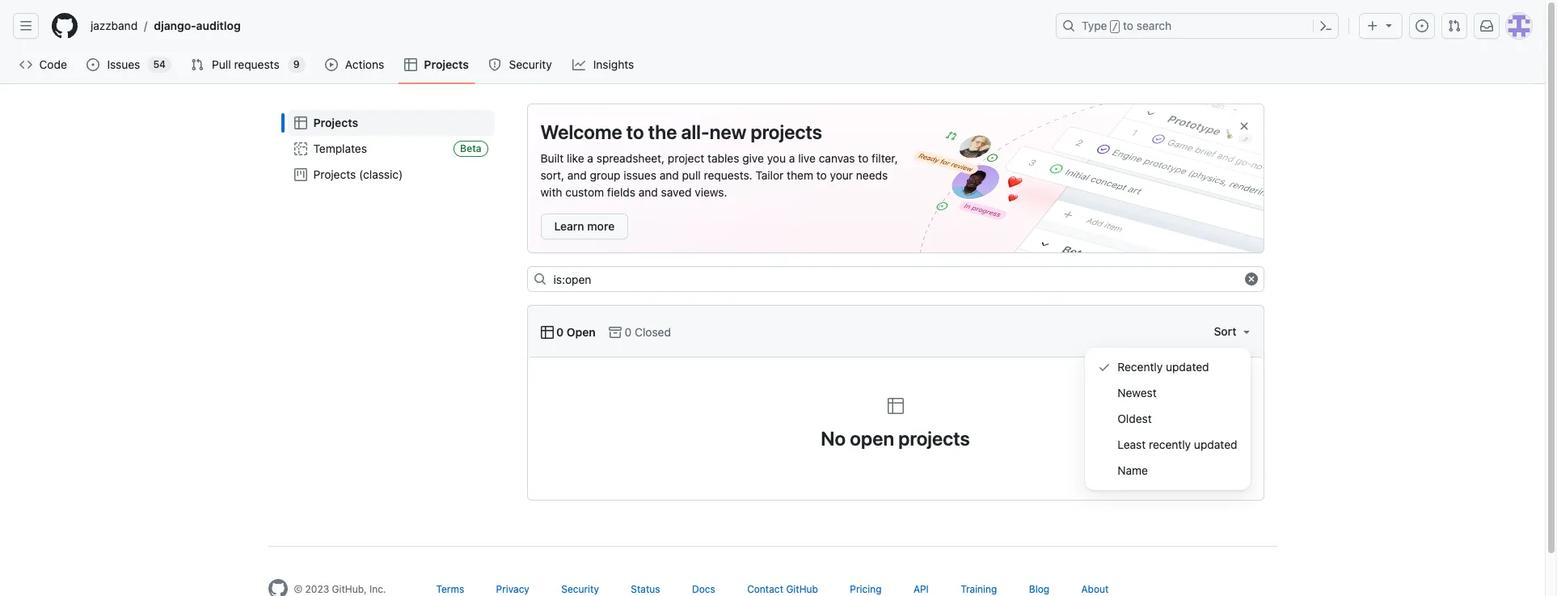 Task type: locate. For each thing, give the bounding box(es) containing it.
about
[[1082, 583, 1109, 595]]

1 horizontal spatial and
[[639, 185, 658, 199]]

0 vertical spatial security
[[509, 57, 552, 71]]

and up the saved
[[660, 168, 679, 182]]

0 horizontal spatial security link
[[482, 53, 560, 77]]

git pull request image left pull
[[191, 58, 204, 71]]

graph image
[[573, 58, 586, 71]]

django-
[[154, 19, 196, 32]]

0 vertical spatial projects
[[751, 121, 822, 143]]

/ right the type on the top right
[[1113, 21, 1118, 32]]

triangle down image
[[1240, 325, 1253, 338]]

least
[[1118, 438, 1146, 451]]

0 vertical spatial security link
[[482, 53, 560, 77]]

and
[[568, 168, 587, 182], [660, 168, 679, 182], [639, 185, 658, 199]]

status
[[631, 583, 660, 595]]

git pull request image
[[1448, 19, 1461, 32], [191, 58, 204, 71]]

jazzband link
[[84, 13, 144, 39]]

no
[[821, 427, 846, 450]]

1 horizontal spatial security link
[[561, 583, 599, 595]]

templates
[[313, 142, 367, 155]]

0 horizontal spatial projects
[[751, 121, 822, 143]]

sort,
[[541, 168, 565, 182]]

custom
[[566, 185, 604, 199]]

0 horizontal spatial 0
[[556, 325, 564, 338]]

updated right recently
[[1194, 438, 1238, 451]]

1 horizontal spatial a
[[789, 151, 795, 165]]

projects for top projects "link"
[[424, 57, 469, 71]]

all-
[[681, 121, 710, 143]]

0 vertical spatial updated
[[1166, 360, 1210, 374]]

0 open link
[[541, 323, 596, 340]]

homepage image
[[52, 13, 78, 39]]

learn more link
[[541, 214, 629, 239]]

recently
[[1149, 438, 1191, 451]]

security link left status link
[[561, 583, 599, 595]]

1 horizontal spatial security
[[561, 583, 599, 595]]

your
[[830, 168, 853, 182]]

homepage image
[[268, 579, 288, 596]]

needs
[[856, 168, 888, 182]]

0 inside 0 closed link
[[625, 325, 632, 338]]

1 vertical spatial updated
[[1194, 438, 1238, 451]]

notifications image
[[1481, 19, 1494, 32]]

1 vertical spatial projects
[[313, 116, 358, 129]]

1 vertical spatial git pull request image
[[191, 58, 204, 71]]

oldest
[[1118, 412, 1152, 425]]

0 horizontal spatial /
[[144, 19, 147, 33]]

1 0 from the left
[[556, 325, 564, 338]]

open
[[850, 427, 895, 450]]

saved
[[661, 185, 692, 199]]

projects down the templates
[[313, 167, 356, 181]]

a left live
[[789, 151, 795, 165]]

to left the your
[[817, 168, 827, 182]]

a
[[587, 151, 594, 165], [789, 151, 795, 165]]

security right shield icon
[[509, 57, 552, 71]]

tailor
[[756, 168, 784, 182]]

1 vertical spatial security link
[[561, 583, 599, 595]]

contact github link
[[747, 583, 818, 595]]

name link
[[1092, 458, 1244, 484]]

0 vertical spatial projects
[[424, 57, 469, 71]]

projects
[[424, 57, 469, 71], [313, 116, 358, 129], [313, 167, 356, 181]]

table image right actions
[[405, 58, 418, 71]]

/ inside type / to search
[[1113, 21, 1118, 32]]

list
[[84, 13, 1047, 39], [281, 104, 501, 194]]

1 horizontal spatial 0
[[625, 325, 632, 338]]

/ inside jazzband / django-auditlog
[[144, 19, 147, 33]]

built
[[541, 151, 564, 165]]

inc.
[[370, 583, 386, 595]]

security left status link
[[561, 583, 599, 595]]

security link
[[482, 53, 560, 77], [561, 583, 599, 595]]

and down like
[[568, 168, 587, 182]]

requests.
[[704, 168, 753, 182]]

1 vertical spatial projects link
[[288, 110, 495, 136]]

54
[[153, 58, 166, 70]]

welcome
[[541, 121, 622, 143]]

1 a from the left
[[587, 151, 594, 165]]

play image
[[325, 58, 338, 71]]

/
[[144, 19, 147, 33], [1113, 21, 1118, 32]]

projects left shield icon
[[424, 57, 469, 71]]

issues
[[107, 57, 140, 71]]

canvas
[[819, 151, 855, 165]]

0 open
[[554, 325, 596, 338]]

blog
[[1029, 583, 1050, 595]]

list containing jazzband
[[84, 13, 1047, 39]]

security link left graph 'icon'
[[482, 53, 560, 77]]

terms
[[436, 583, 464, 595]]

training
[[961, 583, 997, 595]]

0 horizontal spatial git pull request image
[[191, 58, 204, 71]]

plus image
[[1367, 19, 1380, 32]]

contact
[[747, 583, 784, 595]]

projects up you
[[751, 121, 822, 143]]

docs link
[[692, 583, 716, 595]]

0 vertical spatial list
[[84, 13, 1047, 39]]

projects
[[751, 121, 822, 143], [899, 427, 970, 450]]

updated up newest link
[[1166, 360, 1210, 374]]

with
[[541, 185, 563, 199]]

0 horizontal spatial a
[[587, 151, 594, 165]]

beta
[[460, 142, 482, 154]]

/ left "django-"
[[144, 19, 147, 33]]

table image left open
[[541, 326, 554, 338]]

projects (classic)
[[313, 167, 403, 181]]

projects for projects "link" inside list
[[313, 116, 358, 129]]

and down the issues
[[639, 185, 658, 199]]

training link
[[961, 583, 997, 595]]

projects link left shield icon
[[398, 53, 476, 77]]

actions link
[[318, 53, 392, 77]]

1 horizontal spatial /
[[1113, 21, 1118, 32]]

projects right open
[[899, 427, 970, 450]]

0 left open
[[556, 325, 564, 338]]

projects up the templates
[[313, 116, 358, 129]]

github
[[786, 583, 818, 595]]

project image
[[294, 168, 307, 181]]

1 vertical spatial projects
[[899, 427, 970, 450]]

a right like
[[587, 151, 594, 165]]

1 vertical spatial list
[[281, 104, 501, 194]]

security
[[509, 57, 552, 71], [561, 583, 599, 595]]

1 horizontal spatial projects
[[899, 427, 970, 450]]

github,
[[332, 583, 367, 595]]

table image
[[405, 58, 418, 71], [294, 116, 307, 129], [541, 326, 554, 338], [886, 396, 905, 416]]

projects link
[[398, 53, 476, 77], [288, 110, 495, 136]]

jazzband / django-auditlog
[[91, 19, 241, 33]]

0 vertical spatial projects link
[[398, 53, 476, 77]]

projects link up the projects (classic) link
[[288, 110, 495, 136]]

0 right the archive icon
[[625, 325, 632, 338]]

no open projects
[[821, 427, 970, 450]]

0
[[556, 325, 564, 338], [625, 325, 632, 338]]

0 inside 0 open link
[[556, 325, 564, 338]]

jazzband
[[91, 19, 138, 32]]

to
[[1123, 19, 1134, 32], [627, 121, 644, 143], [858, 151, 869, 165], [817, 168, 827, 182]]

/ for type
[[1113, 21, 1118, 32]]

to left search
[[1123, 19, 1134, 32]]

insights
[[593, 57, 634, 71]]

2 0 from the left
[[625, 325, 632, 338]]

table image inside 0 open link
[[541, 326, 554, 338]]

1 horizontal spatial git pull request image
[[1448, 19, 1461, 32]]

1 vertical spatial security
[[561, 583, 599, 595]]

triangle down image
[[1383, 19, 1396, 32]]

to up needs on the top of page
[[858, 151, 869, 165]]

git pull request image right issue opened icon
[[1448, 19, 1461, 32]]

table image up project template icon at the top of the page
[[294, 116, 307, 129]]

0 for open
[[556, 325, 564, 338]]

0 vertical spatial git pull request image
[[1448, 19, 1461, 32]]

search image
[[533, 273, 546, 285]]



Task type: vqa. For each thing, say whether or not it's contained in the screenshot.
Learn at the left top of page
yes



Task type: describe. For each thing, give the bounding box(es) containing it.
terms link
[[436, 583, 464, 595]]

0 horizontal spatial and
[[568, 168, 587, 182]]

command palette image
[[1320, 19, 1333, 32]]

table image up no open projects at the bottom of the page
[[886, 396, 905, 416]]

recently updated link
[[1092, 354, 1244, 380]]

code
[[39, 57, 67, 71]]

to up spreadsheet,
[[627, 121, 644, 143]]

more
[[587, 219, 615, 233]]

new
[[710, 121, 747, 143]]

issue opened image
[[87, 58, 100, 71]]

2023
[[305, 583, 329, 595]]

fields
[[607, 185, 636, 199]]

newest link
[[1092, 380, 1244, 406]]

them
[[787, 168, 814, 182]]

actions
[[345, 57, 384, 71]]

views.
[[695, 185, 728, 199]]

sort
[[1214, 324, 1237, 338]]

©
[[294, 583, 303, 595]]

contact github
[[747, 583, 818, 595]]

0 for closed
[[625, 325, 632, 338]]

projects link inside list
[[288, 110, 495, 136]]

requests
[[234, 57, 280, 71]]

code link
[[13, 53, 74, 77]]

code image
[[19, 58, 32, 71]]

© 2023 github, inc.
[[294, 583, 386, 595]]

insights link
[[566, 53, 642, 77]]

projects (classic) link
[[288, 162, 495, 188]]

welcome to the all-new projects built like a spreadsheet, project tables give you a live canvas to filter, sort, and group issues and pull requests. tailor them to your needs with custom fields and saved views.
[[541, 121, 898, 199]]

group
[[590, 168, 621, 182]]

pull
[[682, 168, 701, 182]]

updated inside least recently updated link
[[1194, 438, 1238, 451]]

Search all projects text field
[[527, 266, 1264, 292]]

issue opened image
[[1416, 19, 1429, 32]]

api link
[[914, 583, 929, 595]]

search
[[1137, 19, 1172, 32]]

api
[[914, 583, 929, 595]]

0 horizontal spatial security
[[509, 57, 552, 71]]

sort menu
[[1086, 348, 1251, 490]]

2 vertical spatial projects
[[313, 167, 356, 181]]

like
[[567, 151, 584, 165]]

newest
[[1118, 386, 1157, 400]]

tables
[[708, 151, 740, 165]]

type / to search
[[1082, 19, 1172, 32]]

auditlog
[[196, 19, 241, 32]]

2 horizontal spatial and
[[660, 168, 679, 182]]

docs
[[692, 583, 716, 595]]

projects inside welcome to the all-new projects built like a spreadsheet, project tables give you a live canvas to filter, sort, and group issues and pull requests. tailor them to your needs with custom fields and saved views.
[[751, 121, 822, 143]]

oldest link
[[1092, 406, 1244, 432]]

archive image
[[609, 326, 622, 338]]

updated inside recently updated link
[[1166, 360, 1210, 374]]

least recently updated link
[[1092, 432, 1244, 458]]

django-auditlog link
[[147, 13, 247, 39]]

learn
[[554, 219, 584, 233]]

privacy link
[[496, 583, 530, 595]]

you
[[767, 151, 786, 165]]

clear image
[[1245, 273, 1258, 285]]

project
[[668, 151, 705, 165]]

name
[[1118, 463, 1148, 477]]

about link
[[1082, 583, 1109, 595]]

(classic)
[[359, 167, 403, 181]]

least recently updated
[[1118, 438, 1238, 451]]

pricing
[[850, 583, 882, 595]]

spreadsheet,
[[597, 151, 665, 165]]

give
[[743, 151, 764, 165]]

learn more
[[554, 219, 615, 233]]

git pull request image for issue opened icon
[[1448, 19, 1461, 32]]

the
[[648, 121, 677, 143]]

open
[[567, 325, 596, 338]]

project template image
[[294, 142, 307, 155]]

blog link
[[1029, 583, 1050, 595]]

shield image
[[488, 58, 501, 71]]

recently updated
[[1118, 360, 1210, 374]]

issues
[[624, 168, 657, 182]]

privacy
[[496, 583, 530, 595]]

filter,
[[872, 151, 898, 165]]

/ for jazzband
[[144, 19, 147, 33]]

sort button
[[1213, 319, 1253, 345]]

9
[[293, 58, 300, 70]]

list containing projects
[[281, 104, 501, 194]]

status link
[[631, 583, 660, 595]]

recently
[[1118, 360, 1163, 374]]

0 closed
[[622, 325, 671, 338]]

2 a from the left
[[789, 151, 795, 165]]

pull requests
[[212, 57, 280, 71]]

closed
[[635, 325, 671, 338]]

git pull request image for issue opened image
[[191, 58, 204, 71]]

pull
[[212, 57, 231, 71]]

type
[[1082, 19, 1108, 32]]

pricing link
[[850, 583, 882, 595]]

close image
[[1238, 120, 1251, 133]]

0 closed link
[[609, 323, 671, 340]]



